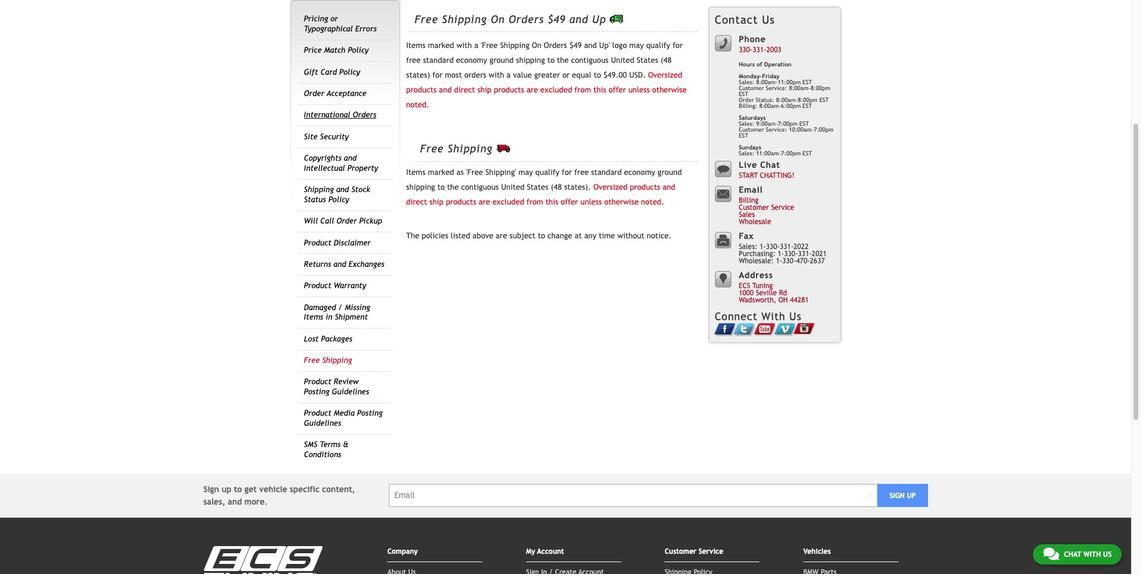 Task type: vqa. For each thing, say whether or not it's contained in the screenshot.
the bottommost B9
no



Task type: describe. For each thing, give the bounding box(es) containing it.
noted. for free shipping
[[641, 198, 664, 207]]

2021
[[812, 250, 827, 259]]

copyrights and intellectual property
[[304, 154, 378, 173]]

order inside hours of operation monday-friday sales: 8:00am-11:00pm est customer service: 8:00am-8:00pm est order status: 8:00am-8:00pm est billing: 8:00am-6:00pm est saturdays sales: 9:00am-7:00pm est customer service: 10:00am-7:00pm est sundays sales: 11:00am-7:00pm est
[[739, 97, 754, 103]]

1 vertical spatial for
[[433, 71, 443, 80]]

unless for free shipping on orders $49 and up
[[629, 86, 650, 95]]

(48 inside items marked as 'free shipping' may qualify for free standard economy ground shipping to the contiguous united states (48 states).
[[551, 183, 562, 192]]

oversized for free shipping on orders $49 and up
[[648, 71, 683, 80]]

international orders link
[[304, 111, 376, 120]]

items marked as 'free shipping' may qualify for free standard economy ground shipping to the contiguous united states (48 states).
[[406, 168, 682, 192]]

marked for free shipping on orders $49 and up
[[428, 41, 454, 50]]

lost
[[304, 335, 319, 344]]

purchasing:
[[739, 250, 776, 259]]

ecs tuning image
[[203, 547, 322, 575]]

security
[[320, 132, 349, 141]]

to right the equal
[[594, 71, 601, 80]]

offer for free shipping
[[561, 198, 578, 207]]

1- left "2022"
[[778, 250, 784, 259]]

united inside items marked with a 'free shipping on orders $49 and up' logo may qualify for free standard economy ground shipping to the contiguous united states (48 states) for most orders with a value greater or equal to $49.00 usd.
[[611, 56, 635, 65]]

company
[[388, 548, 418, 556]]

pricing or typographical errors link
[[304, 14, 377, 33]]

gift card policy
[[304, 68, 360, 76]]

international
[[304, 111, 351, 120]]

and down product disclaimer
[[334, 260, 346, 269]]

above
[[473, 231, 494, 240]]

0 horizontal spatial us
[[762, 13, 775, 26]]

rd
[[779, 289, 787, 298]]

0 vertical spatial $49
[[548, 13, 566, 25]]

2 sales: from the top
[[739, 121, 755, 127]]

0 vertical spatial 8:00pm
[[811, 85, 831, 91]]

8:00am- up 9:00am- on the top of page
[[760, 103, 781, 109]]

&
[[343, 441, 349, 450]]

phone 330-331-2003
[[739, 34, 782, 54]]

policy for gift card policy
[[339, 68, 360, 76]]

product for product warranty
[[304, 282, 331, 291]]

otherwise for free shipping
[[604, 198, 639, 207]]

on inside items marked with a 'free shipping on orders $49 and up' logo may qualify for free standard economy ground shipping to the contiguous united states (48 states) for most orders with a value greater or equal to $49.00 usd.
[[532, 41, 542, 50]]

products down states)
[[406, 86, 437, 95]]

8:00am- down 11:00pm on the right of page
[[776, 97, 798, 103]]

1 horizontal spatial 331-
[[780, 243, 794, 251]]

free shipping link
[[304, 356, 352, 365]]

free shipping eligible image
[[497, 144, 510, 152]]

order acceptance
[[304, 89, 367, 98]]

8:00am- up 6:00pm at the right top of page
[[789, 85, 811, 91]]

shipping and stock status policy
[[304, 185, 370, 204]]

1 horizontal spatial free shipping
[[420, 142, 497, 155]]

shipping up orders
[[442, 13, 487, 25]]

products up notice.
[[630, 183, 661, 192]]

contiguous inside items marked as 'free shipping' may qualify for free standard economy ground shipping to the contiguous united states (48 states).
[[461, 183, 499, 192]]

specific
[[290, 485, 320, 495]]

property
[[348, 164, 378, 173]]

will
[[304, 217, 318, 226]]

policy for price match policy
[[348, 46, 369, 55]]

billing
[[739, 197, 759, 205]]

pricing or typographical errors
[[304, 14, 377, 33]]

are for free shipping on orders $49 and up
[[527, 86, 538, 95]]

11:00pm
[[778, 79, 801, 86]]

products down value at the left top of page
[[494, 86, 524, 95]]

returns
[[304, 260, 331, 269]]

product for product disclaimer
[[304, 239, 331, 247]]

order acceptance link
[[304, 89, 367, 98]]

ground inside items marked with a 'free shipping on orders $49 and up' logo may qualify for free standard economy ground shipping to the contiguous united states (48 states) for most orders with a value greater or equal to $49.00 usd.
[[490, 56, 514, 65]]

site security
[[304, 132, 349, 141]]

44281
[[790, 297, 809, 305]]

card
[[321, 68, 337, 76]]

excluded for free shipping
[[493, 198, 524, 207]]

oversized products and direct ship products are excluded from this offer unless otherwise noted. for free shipping
[[406, 183, 676, 207]]

from for free shipping on orders $49 and up
[[575, 86, 591, 95]]

/
[[338, 303, 343, 312]]

1 horizontal spatial a
[[507, 71, 511, 80]]

connect
[[715, 311, 758, 323]]

more.
[[244, 498, 268, 507]]

states inside items marked as 'free shipping' may qualify for free standard economy ground shipping to the contiguous united states (48 states).
[[527, 183, 549, 192]]

guidelines for review
[[332, 388, 369, 397]]

live
[[739, 160, 758, 170]]

products down as
[[446, 198, 477, 207]]

oversized for free shipping
[[593, 183, 628, 192]]

10:00am-
[[789, 126, 814, 133]]

shipping down "packages"
[[322, 356, 352, 365]]

packages
[[321, 335, 352, 344]]

my
[[526, 548, 535, 556]]

2 vertical spatial free
[[304, 356, 320, 365]]

intellectual
[[304, 164, 345, 173]]

1 sales: from the top
[[739, 79, 755, 86]]

billing link
[[739, 197, 759, 205]]

1 horizontal spatial with
[[489, 71, 504, 80]]

to left change
[[538, 231, 545, 240]]

1 vertical spatial free shipping
[[304, 356, 352, 365]]

to up greater
[[548, 56, 555, 65]]

ground inside items marked as 'free shipping' may qualify for free standard economy ground shipping to the contiguous united states (48 states).
[[658, 168, 682, 177]]

for inside items marked as 'free shipping' may qualify for free standard economy ground shipping to the contiguous united states (48 states).
[[562, 168, 572, 177]]

email billing customer service sales wholesale
[[739, 185, 795, 227]]

7:00pm right 9:00am- on the top of page
[[814, 126, 834, 133]]

and down most
[[439, 86, 452, 95]]

items inside the damaged / missing items in shipment
[[304, 313, 323, 322]]

sundays
[[739, 144, 761, 151]]

will call order pickup
[[304, 217, 382, 226]]

items marked with a 'free shipping on orders $49 and up' logo may qualify for free standard economy ground shipping to the contiguous united states (48 states) for most orders with a value greater or equal to $49.00 usd.
[[406, 41, 683, 80]]

330- left 2637
[[784, 250, 798, 259]]

with inside chat with us link
[[1084, 551, 1101, 560]]

sales link
[[739, 211, 755, 219]]

status:
[[756, 97, 775, 103]]

start
[[739, 172, 758, 180]]

free inside items marked with a 'free shipping on orders $49 and up' logo may qualify for free standard economy ground shipping to the contiguous united states (48 states) for most orders with a value greater or equal to $49.00 usd.
[[406, 56, 421, 65]]

damaged / missing items in shipment link
[[304, 303, 370, 322]]

equal
[[572, 71, 592, 80]]

as
[[457, 168, 464, 177]]

to inside items marked as 'free shipping' may qualify for free standard economy ground shipping to the contiguous united states (48 states).
[[438, 183, 445, 192]]

logo
[[612, 41, 627, 50]]

7:00pm down 10:00am-
[[781, 150, 801, 157]]

shipping inside items marked as 'free shipping' may qualify for free standard economy ground shipping to the contiguous united states (48 states).
[[406, 183, 435, 192]]

may inside items marked with a 'free shipping on orders $49 and up' logo may qualify for free standard economy ground shipping to the contiguous united states (48 states) for most orders with a value greater or equal to $49.00 usd.
[[630, 41, 644, 50]]

2 service: from the top
[[766, 126, 787, 133]]

from for free shipping
[[527, 198, 543, 207]]

typographical
[[304, 24, 353, 33]]

status
[[304, 195, 326, 204]]

sales: inside fax sales: 1-330-331-2022 purchasing: 1-330-331-2021 wholesale: 1-330-470-2637
[[739, 243, 758, 251]]

1000
[[739, 289, 754, 298]]

posting for product media posting guidelines
[[357, 409, 383, 418]]

shipping up as
[[448, 142, 493, 155]]

returns and exchanges
[[304, 260, 385, 269]]

contiguous inside items marked with a 'free shipping on orders $49 and up' logo may qualify for free standard economy ground shipping to the contiguous united states (48 states) for most orders with a value greater or equal to $49.00 usd.
[[571, 56, 609, 65]]

saturdays
[[739, 115, 766, 121]]

sign up button
[[878, 485, 928, 508]]

hours of operation monday-friday sales: 8:00am-11:00pm est customer service: 8:00am-8:00pm est order status: 8:00am-8:00pm est billing: 8:00am-6:00pm est saturdays sales: 9:00am-7:00pm est customer service: 10:00am-7:00pm est sundays sales: 11:00am-7:00pm est
[[739, 61, 834, 157]]

notice.
[[647, 231, 672, 240]]

tuning
[[753, 282, 773, 291]]

2 horizontal spatial 331-
[[798, 250, 812, 259]]

content,
[[322, 485, 355, 495]]

2 vertical spatial orders
[[353, 111, 376, 120]]

1- right wholesale: on the right top of page
[[776, 257, 783, 266]]

address
[[739, 270, 773, 280]]

up for sign up
[[907, 492, 916, 501]]

sales
[[739, 211, 755, 219]]

up for sign up to get vehicle specific content, sales, and more.
[[222, 485, 232, 495]]

comments image
[[1044, 548, 1060, 562]]

standard inside items marked with a 'free shipping on orders $49 and up' logo may qualify for free standard economy ground shipping to the contiguous united states (48 states) for most orders with a value greater or equal to $49.00 usd.
[[423, 56, 454, 65]]

9:00am-
[[756, 121, 778, 127]]

470-
[[796, 257, 810, 266]]

free shipping on orders $49 and up
[[415, 13, 610, 25]]

1 horizontal spatial are
[[496, 231, 507, 240]]

sales,
[[203, 498, 225, 507]]

customer inside email billing customer service sales wholesale
[[739, 204, 769, 212]]

0 horizontal spatial order
[[304, 89, 324, 98]]

product media posting guidelines
[[304, 409, 383, 428]]

in
[[326, 313, 332, 322]]

with
[[762, 311, 786, 323]]

3 sales: from the top
[[739, 150, 755, 157]]

product for product review posting guidelines
[[304, 378, 331, 387]]

any
[[584, 231, 597, 240]]

economy inside items marked with a 'free shipping on orders $49 and up' logo may qualify for free standard economy ground shipping to the contiguous united states (48 states) for most orders with a value greater or equal to $49.00 usd.
[[456, 56, 487, 65]]

excluded for free shipping on orders $49 and up
[[541, 86, 572, 95]]

site security link
[[304, 132, 349, 141]]

without
[[618, 231, 645, 240]]

monday-
[[739, 73, 762, 80]]

0 vertical spatial on
[[491, 13, 505, 25]]

service inside email billing customer service sales wholesale
[[771, 204, 795, 212]]

this for free shipping on orders $49 and up
[[594, 86, 607, 95]]

free shipping image
[[610, 15, 624, 23]]

330- up wholesale: on the right top of page
[[766, 243, 780, 251]]

8:00am- up status:
[[756, 79, 778, 86]]

oversized products and direct ship products are excluded from this offer unless otherwise noted. for free shipping on orders $49 and up
[[406, 71, 687, 109]]

$49 inside items marked with a 'free shipping on orders $49 and up' logo may qualify for free standard economy ground shipping to the contiguous united states (48 states) for most orders with a value greater or equal to $49.00 usd.
[[570, 41, 582, 50]]

media
[[334, 409, 355, 418]]

to inside sign up to get vehicle specific content, sales, and more.
[[234, 485, 242, 495]]

returns and exchanges link
[[304, 260, 385, 269]]



Task type: locate. For each thing, give the bounding box(es) containing it.
items for free shipping on orders $49 and up
[[406, 41, 426, 50]]

posting down free shipping link
[[304, 388, 330, 397]]

1 vertical spatial offer
[[561, 198, 578, 207]]

product up "returns"
[[304, 239, 331, 247]]

orders down the acceptance
[[353, 111, 376, 120]]

2 horizontal spatial are
[[527, 86, 538, 95]]

1 horizontal spatial standard
[[591, 168, 622, 177]]

0 vertical spatial posting
[[304, 388, 330, 397]]

and inside copyrights and intellectual property
[[344, 154, 357, 163]]

(48 inside items marked with a 'free shipping on orders $49 and up' logo may qualify for free standard economy ground shipping to the contiguous united states (48 states) for most orders with a value greater or equal to $49.00 usd.
[[661, 56, 672, 65]]

wholesale
[[739, 218, 771, 227]]

marked for free shipping
[[428, 168, 454, 177]]

0 vertical spatial offer
[[609, 86, 626, 95]]

qualify
[[646, 41, 670, 50], [536, 168, 560, 177]]

chat inside chat with us link
[[1064, 551, 1082, 560]]

1 vertical spatial from
[[527, 198, 543, 207]]

oversized right usd.
[[648, 71, 683, 80]]

shipping up status at the top left
[[304, 185, 334, 194]]

1 vertical spatial service
[[699, 548, 724, 556]]

ship for free shipping on orders $49 and up
[[478, 86, 492, 95]]

errors
[[355, 24, 377, 33]]

7:00pm down 6:00pm at the right top of page
[[778, 121, 798, 127]]

us for chat
[[1103, 551, 1112, 560]]

1 vertical spatial economy
[[624, 168, 656, 177]]

1 horizontal spatial offer
[[609, 86, 626, 95]]

subject
[[510, 231, 536, 240]]

0 vertical spatial (48
[[661, 56, 672, 65]]

2 vertical spatial policy
[[328, 195, 349, 204]]

'free right as
[[466, 168, 483, 177]]

1 vertical spatial 8:00pm
[[798, 97, 818, 103]]

0 horizontal spatial noted.
[[406, 100, 429, 109]]

from down the equal
[[575, 86, 591, 95]]

the policies listed above are subject to change at any time without notice.
[[406, 231, 672, 240]]

customer
[[739, 85, 764, 91], [739, 126, 764, 133], [739, 204, 769, 212], [665, 548, 697, 556]]

0 vertical spatial unless
[[629, 86, 650, 95]]

1 vertical spatial direct
[[406, 198, 427, 207]]

and inside sign up to get vehicle specific content, sales, and more.
[[228, 498, 242, 507]]

a
[[474, 41, 479, 50], [507, 71, 511, 80]]

up
[[592, 13, 606, 25]]

conditions
[[304, 451, 341, 460]]

are down value at the left top of page
[[527, 86, 538, 95]]

up
[[222, 485, 232, 495], [907, 492, 916, 501]]

free
[[415, 13, 438, 25], [420, 142, 444, 155], [304, 356, 320, 365]]

0 horizontal spatial this
[[546, 198, 559, 207]]

0 horizontal spatial states
[[527, 183, 549, 192]]

damaged
[[304, 303, 336, 312]]

'free inside items marked with a 'free shipping on orders $49 and up' logo may qualify for free standard economy ground shipping to the contiguous united states (48 states) for most orders with a value greater or equal to $49.00 usd.
[[481, 41, 498, 50]]

free up states)
[[406, 56, 421, 65]]

offer
[[609, 86, 626, 95], [561, 198, 578, 207]]

us up the phone
[[762, 13, 775, 26]]

to up the policies
[[438, 183, 445, 192]]

contact
[[715, 13, 758, 26]]

policy inside shipping and stock status policy
[[328, 195, 349, 204]]

0 vertical spatial are
[[527, 86, 538, 95]]

may inside items marked as 'free shipping' may qualify for free standard economy ground shipping to the contiguous united states (48 states).
[[519, 168, 533, 177]]

with right the comments image
[[1084, 551, 1101, 560]]

review
[[334, 378, 359, 387]]

0 horizontal spatial a
[[474, 41, 479, 50]]

2 horizontal spatial for
[[673, 41, 683, 50]]

orders inside items marked with a 'free shipping on orders $49 and up' logo may qualify for free standard economy ground shipping to the contiguous united states (48 states) for most orders with a value greater or equal to $49.00 usd.
[[544, 41, 567, 50]]

1 vertical spatial (48
[[551, 183, 562, 192]]

vehicle
[[259, 485, 287, 495]]

usd.
[[629, 71, 646, 80]]

1 vertical spatial ship
[[430, 198, 444, 207]]

for right the logo
[[673, 41, 683, 50]]

0 vertical spatial otherwise
[[652, 86, 687, 95]]

from
[[575, 86, 591, 95], [527, 198, 543, 207]]

0 horizontal spatial with
[[457, 41, 472, 50]]

united down the logo
[[611, 56, 635, 65]]

connect with us
[[715, 311, 802, 323]]

2 oversized products and direct ship products are excluded from this offer unless otherwise noted. from the top
[[406, 183, 676, 207]]

direct
[[454, 86, 475, 95], [406, 198, 427, 207]]

up inside sign up to get vehicle specific content, sales, and more.
[[222, 485, 232, 495]]

noted. for free shipping on orders $49 and up
[[406, 100, 429, 109]]

1 vertical spatial guidelines
[[304, 419, 341, 428]]

fax sales: 1-330-331-2022 purchasing: 1-330-331-2021 wholesale: 1-330-470-2637
[[739, 231, 827, 266]]

products
[[406, 86, 437, 95], [494, 86, 524, 95], [630, 183, 661, 192], [446, 198, 477, 207]]

qualify inside items marked as 'free shipping' may qualify for free standard economy ground shipping to the contiguous united states (48 states).
[[536, 168, 560, 177]]

us down 44281
[[790, 311, 802, 323]]

may right the logo
[[630, 41, 644, 50]]

sms
[[304, 441, 318, 450]]

united inside items marked as 'free shipping' may qualify for free standard economy ground shipping to the contiguous united states (48 states).
[[501, 183, 525, 192]]

stock
[[351, 185, 370, 194]]

with up most
[[457, 41, 472, 50]]

unless down usd.
[[629, 86, 650, 95]]

qualify right shipping'
[[536, 168, 560, 177]]

start chatting! link
[[739, 172, 795, 180]]

contiguous
[[571, 56, 609, 65], [461, 183, 499, 192]]

chatting!
[[760, 172, 795, 180]]

1 vertical spatial a
[[507, 71, 511, 80]]

330-331-2003 link
[[739, 46, 782, 54]]

330- down the phone
[[739, 46, 753, 54]]

1 horizontal spatial sign
[[890, 492, 905, 501]]

sign up to get vehicle specific content, sales, and more.
[[203, 485, 355, 507]]

free shipping down 'lost packages'
[[304, 356, 352, 365]]

on
[[491, 13, 505, 25], [532, 41, 542, 50]]

shipping up the
[[406, 183, 435, 192]]

1 horizontal spatial $49
[[570, 41, 582, 50]]

2 product from the top
[[304, 282, 331, 291]]

free for items marked with a 'free shipping on orders $49 and up' logo may qualify for free standard economy ground shipping to the contiguous united states (48 states) for most orders with a value greater or equal to $49.00 usd.
[[415, 13, 438, 25]]

0 vertical spatial orders
[[509, 13, 544, 25]]

0 vertical spatial guidelines
[[332, 388, 369, 397]]

and up notice.
[[663, 183, 676, 192]]

friday
[[762, 73, 780, 80]]

and left the up
[[570, 13, 589, 25]]

sign for sign up
[[890, 492, 905, 501]]

sign for sign up to get vehicle specific content, sales, and more.
[[203, 485, 219, 495]]

otherwise for free shipping on orders $49 and up
[[652, 86, 687, 95]]

greater
[[534, 71, 560, 80]]

0 horizontal spatial standard
[[423, 56, 454, 65]]

product disclaimer link
[[304, 239, 371, 247]]

united
[[611, 56, 635, 65], [501, 183, 525, 192]]

0 horizontal spatial $49
[[548, 13, 566, 25]]

are right above
[[496, 231, 507, 240]]

1 horizontal spatial us
[[790, 311, 802, 323]]

1 vertical spatial may
[[519, 168, 533, 177]]

direct up the
[[406, 198, 427, 207]]

posting inside product media posting guidelines
[[357, 409, 383, 418]]

$49 left up'
[[570, 41, 582, 50]]

this
[[594, 86, 607, 95], [546, 198, 559, 207]]

2 vertical spatial us
[[1103, 551, 1112, 560]]

the inside items marked as 'free shipping' may qualify for free standard economy ground shipping to the contiguous united states (48 states).
[[447, 183, 459, 192]]

orders
[[464, 71, 487, 80]]

oversized products and direct ship products are excluded from this offer unless otherwise noted.
[[406, 71, 687, 109], [406, 183, 676, 207]]

direct down orders
[[454, 86, 475, 95]]

are up above
[[479, 198, 490, 207]]

copyrights
[[304, 154, 342, 163]]

or inside items marked with a 'free shipping on orders $49 and up' logo may qualify for free standard economy ground shipping to the contiguous united states (48 states) for most orders with a value greater or equal to $49.00 usd.
[[563, 71, 570, 80]]

product media posting guidelines link
[[304, 409, 383, 428]]

2 vertical spatial with
[[1084, 551, 1101, 560]]

sign up
[[890, 492, 916, 501]]

1 product from the top
[[304, 239, 331, 247]]

chat inside the live chat start chatting!
[[761, 160, 780, 170]]

us right the comments image
[[1103, 551, 1112, 560]]

1 vertical spatial the
[[447, 183, 459, 192]]

contiguous up the equal
[[571, 56, 609, 65]]

pickup
[[359, 217, 382, 226]]

order left status:
[[739, 97, 754, 103]]

items down damaged
[[304, 313, 323, 322]]

0 horizontal spatial free
[[406, 56, 421, 65]]

1 marked from the top
[[428, 41, 454, 50]]

1 vertical spatial unless
[[581, 198, 602, 207]]

items left as
[[406, 168, 426, 177]]

chat with us
[[1064, 551, 1112, 560]]

lost packages link
[[304, 335, 352, 344]]

0 vertical spatial standard
[[423, 56, 454, 65]]

posting
[[304, 388, 330, 397], [357, 409, 383, 418]]

may right shipping'
[[519, 168, 533, 177]]

1 vertical spatial shipping
[[406, 183, 435, 192]]

the down as
[[447, 183, 459, 192]]

contiguous down as
[[461, 183, 499, 192]]

6:00pm
[[781, 103, 801, 109]]

offer for free shipping on orders $49 and up
[[609, 86, 626, 95]]

for left most
[[433, 71, 443, 80]]

wholesale:
[[739, 257, 774, 266]]

policy up will call order pickup link
[[328, 195, 349, 204]]

states left states).
[[527, 183, 549, 192]]

0 vertical spatial oversized
[[648, 71, 683, 80]]

contact us
[[715, 13, 775, 26]]

1 service: from the top
[[766, 85, 787, 91]]

guidelines inside the product review posting guidelines
[[332, 388, 369, 397]]

economy inside items marked as 'free shipping' may qualify for free standard economy ground shipping to the contiguous united states (48 states).
[[624, 168, 656, 177]]

this down items marked as 'free shipping' may qualify for free standard economy ground shipping to the contiguous united states (48 states).
[[546, 198, 559, 207]]

1 vertical spatial marked
[[428, 168, 454, 177]]

1 oversized products and direct ship products are excluded from this offer unless otherwise noted. from the top
[[406, 71, 687, 109]]

'free inside items marked as 'free shipping' may qualify for free standard economy ground shipping to the contiguous united states (48 states).
[[466, 168, 483, 177]]

service: down friday
[[766, 85, 787, 91]]

0 vertical spatial marked
[[428, 41, 454, 50]]

qualify inside items marked with a 'free shipping on orders $49 and up' logo may qualify for free standard economy ground shipping to the contiguous united states (48 states) for most orders with a value greater or equal to $49.00 usd.
[[646, 41, 670, 50]]

1 vertical spatial oversized
[[593, 183, 628, 192]]

guidelines inside product media posting guidelines
[[304, 419, 341, 428]]

oversized right states).
[[593, 183, 628, 192]]

direct for free shipping on orders $49 and up
[[454, 86, 475, 95]]

0 horizontal spatial ship
[[430, 198, 444, 207]]

sign inside sign up to get vehicle specific content, sales, and more.
[[203, 485, 219, 495]]

orders up greater
[[544, 41, 567, 50]]

excluded down greater
[[541, 86, 572, 95]]

1 horizontal spatial order
[[337, 217, 357, 226]]

1 horizontal spatial on
[[532, 41, 542, 50]]

0 horizontal spatial united
[[501, 183, 525, 192]]

items inside items marked with a 'free shipping on orders $49 and up' logo may qualify for free standard economy ground shipping to the contiguous united states (48 states) for most orders with a value greater or equal to $49.00 usd.
[[406, 41, 426, 50]]

'free up orders
[[481, 41, 498, 50]]

the up greater
[[557, 56, 569, 65]]

live chat start chatting!
[[739, 160, 795, 180]]

free for items marked as 'free shipping' may qualify for free standard economy ground shipping to the contiguous united states (48 states).
[[420, 142, 444, 155]]

guidelines for media
[[304, 419, 341, 428]]

terms
[[320, 441, 341, 450]]

0 horizontal spatial service
[[699, 548, 724, 556]]

noted. down states)
[[406, 100, 429, 109]]

1 horizontal spatial ship
[[478, 86, 492, 95]]

states).
[[564, 183, 591, 192]]

0 horizontal spatial on
[[491, 13, 505, 25]]

0 vertical spatial direct
[[454, 86, 475, 95]]

shipping inside items marked with a 'free shipping on orders $49 and up' logo may qualify for free standard economy ground shipping to the contiguous united states (48 states) for most orders with a value greater or equal to $49.00 usd.
[[516, 56, 545, 65]]

2 horizontal spatial order
[[739, 97, 754, 103]]

1 horizontal spatial qualify
[[646, 41, 670, 50]]

free inside items marked as 'free shipping' may qualify for free standard economy ground shipping to the contiguous united states (48 states).
[[575, 168, 589, 177]]

Email email field
[[389, 485, 878, 508]]

8:00pm down 11:00pm on the right of page
[[798, 97, 818, 103]]

0 vertical spatial a
[[474, 41, 479, 50]]

the inside items marked with a 'free shipping on orders $49 and up' logo may qualify for free standard economy ground shipping to the contiguous united states (48 states) for most orders with a value greater or equal to $49.00 usd.
[[557, 56, 569, 65]]

marked left as
[[428, 168, 454, 177]]

standard inside items marked as 'free shipping' may qualify for free standard economy ground shipping to the contiguous united states (48 states).
[[591, 168, 622, 177]]

2 marked from the top
[[428, 168, 454, 177]]

0 horizontal spatial otherwise
[[604, 198, 639, 207]]

0 horizontal spatial shipping
[[406, 183, 435, 192]]

policy down errors
[[348, 46, 369, 55]]

11:00am-
[[756, 150, 781, 157]]

unless
[[629, 86, 650, 95], [581, 198, 602, 207]]

posting inside the product review posting guidelines
[[304, 388, 330, 397]]

are
[[527, 86, 538, 95], [479, 198, 490, 207], [496, 231, 507, 240]]

posting for product review posting guidelines
[[304, 388, 330, 397]]

free shipping up as
[[420, 142, 497, 155]]

direct for free shipping
[[406, 198, 427, 207]]

3 product from the top
[[304, 378, 331, 387]]

product down free shipping link
[[304, 378, 331, 387]]

this for free shipping
[[546, 198, 559, 207]]

1 horizontal spatial states
[[637, 56, 658, 65]]

chat
[[761, 160, 780, 170], [1064, 551, 1082, 560]]

or inside pricing or typographical errors
[[331, 14, 338, 23]]

states up usd.
[[637, 56, 658, 65]]

0 vertical spatial free
[[415, 13, 438, 25]]

4 sales: from the top
[[739, 243, 758, 251]]

and right the sales,
[[228, 498, 242, 507]]

1 vertical spatial are
[[479, 198, 490, 207]]

product for product media posting guidelines
[[304, 409, 331, 418]]

shipping down free shipping on orders $49 and up
[[500, 41, 530, 50]]

1 vertical spatial free
[[420, 142, 444, 155]]

1 vertical spatial ground
[[658, 168, 682, 177]]

shipping up value at the left top of page
[[516, 56, 545, 65]]

1 horizontal spatial oversized
[[648, 71, 683, 80]]

est
[[803, 79, 812, 86], [739, 91, 749, 97], [820, 97, 829, 103], [803, 103, 812, 109], [800, 121, 809, 127], [739, 132, 749, 139], [803, 150, 812, 157]]

will call order pickup link
[[304, 217, 382, 226]]

chat down 11:00am-
[[761, 160, 780, 170]]

offer down states).
[[561, 198, 578, 207]]

product inside product media posting guidelines
[[304, 409, 331, 418]]

order right call
[[337, 217, 357, 226]]

order down the gift
[[304, 89, 324, 98]]

of
[[757, 61, 762, 68]]

1 vertical spatial this
[[546, 198, 559, 207]]

shipping inside shipping and stock status policy
[[304, 185, 334, 194]]

0 vertical spatial 'free
[[481, 41, 498, 50]]

and left up'
[[584, 41, 597, 50]]

pricing
[[304, 14, 328, 23]]

sales: up live
[[739, 150, 755, 157]]

noted. up notice.
[[641, 198, 664, 207]]

4 product from the top
[[304, 409, 331, 418]]

a up orders
[[474, 41, 479, 50]]

customer service link
[[739, 204, 795, 212]]

1 vertical spatial us
[[790, 311, 802, 323]]

marked inside items marked with a 'free shipping on orders $49 and up' logo may qualify for free standard economy ground shipping to the contiguous united states (48 states) for most orders with a value greater or equal to $49.00 usd.
[[428, 41, 454, 50]]

lost packages
[[304, 335, 352, 344]]

billing:
[[739, 103, 758, 109]]

or up typographical
[[331, 14, 338, 23]]

posting right the media
[[357, 409, 383, 418]]

ship for free shipping
[[430, 198, 444, 207]]

product inside the product review posting guidelines
[[304, 378, 331, 387]]

2 horizontal spatial with
[[1084, 551, 1101, 560]]

1 vertical spatial free
[[575, 168, 589, 177]]

sign inside sign up "button"
[[890, 492, 905, 501]]

ecs
[[739, 282, 751, 291]]

us for connect
[[790, 311, 802, 323]]

chat right the comments image
[[1064, 551, 1082, 560]]

to left get
[[234, 485, 242, 495]]

offer down $49.00
[[609, 86, 626, 95]]

for
[[673, 41, 683, 50], [433, 71, 443, 80], [562, 168, 572, 177]]

330- down "2022"
[[783, 257, 796, 266]]

2 vertical spatial items
[[304, 313, 323, 322]]

this down $49.00
[[594, 86, 607, 95]]

marked inside items marked as 'free shipping' may qualify for free standard economy ground shipping to the contiguous united states (48 states).
[[428, 168, 454, 177]]

1-
[[760, 243, 766, 251], [778, 250, 784, 259], [776, 257, 783, 266]]

and inside items marked with a 'free shipping on orders $49 and up' logo may qualify for free standard economy ground shipping to the contiguous united states (48 states) for most orders with a value greater or equal to $49.00 usd.
[[584, 41, 597, 50]]

shipping'
[[486, 168, 516, 177]]

change
[[548, 231, 573, 240]]

0 horizontal spatial chat
[[761, 160, 780, 170]]

0 vertical spatial with
[[457, 41, 472, 50]]

international orders
[[304, 111, 376, 120]]

united down shipping'
[[501, 183, 525, 192]]

policy right card
[[339, 68, 360, 76]]

are for free shipping
[[479, 198, 490, 207]]

1 horizontal spatial unless
[[629, 86, 650, 95]]

2003
[[767, 46, 782, 54]]

0 horizontal spatial or
[[331, 14, 338, 23]]

0 horizontal spatial direct
[[406, 198, 427, 207]]

product left the media
[[304, 409, 331, 418]]

and left stock
[[336, 185, 349, 194]]

with right orders
[[489, 71, 504, 80]]

states inside items marked with a 'free shipping on orders $49 and up' logo may qualify for free standard economy ground shipping to the contiguous united states (48 states) for most orders with a value greater or equal to $49.00 usd.
[[637, 56, 658, 65]]

1 horizontal spatial may
[[630, 41, 644, 50]]

items inside items marked as 'free shipping' may qualify for free standard economy ground shipping to the contiguous united states (48 states).
[[406, 168, 426, 177]]

0 horizontal spatial the
[[447, 183, 459, 192]]

0 vertical spatial items
[[406, 41, 426, 50]]

331-
[[753, 46, 767, 54], [780, 243, 794, 251], [798, 250, 812, 259]]

unless for free shipping
[[581, 198, 602, 207]]

a left value at the left top of page
[[507, 71, 511, 80]]

guidelines down the review
[[332, 388, 369, 397]]

sales: down billing:
[[739, 121, 755, 127]]

0 vertical spatial the
[[557, 56, 569, 65]]

1 vertical spatial orders
[[544, 41, 567, 50]]

items up states)
[[406, 41, 426, 50]]

0 vertical spatial united
[[611, 56, 635, 65]]

1 horizontal spatial shipping
[[516, 56, 545, 65]]

0 vertical spatial free shipping
[[420, 142, 497, 155]]

330- inside phone 330-331-2003
[[739, 46, 753, 54]]

0 vertical spatial for
[[673, 41, 683, 50]]

guidelines up terms
[[304, 419, 341, 428]]

331- inside phone 330-331-2003
[[753, 46, 767, 54]]

1 vertical spatial qualify
[[536, 168, 560, 177]]

items for free shipping
[[406, 168, 426, 177]]

8:00pm right 11:00pm on the right of page
[[811, 85, 831, 91]]

marked up most
[[428, 41, 454, 50]]

and inside shipping and stock status policy
[[336, 185, 349, 194]]

0 horizontal spatial oversized
[[593, 183, 628, 192]]

1 horizontal spatial direct
[[454, 86, 475, 95]]

chat with us link
[[1033, 545, 1122, 565]]

0 horizontal spatial sign
[[203, 485, 219, 495]]

shipping inside items marked with a 'free shipping on orders $49 and up' logo may qualify for free standard economy ground shipping to the contiguous united states (48 states) for most orders with a value greater or equal to $49.00 usd.
[[500, 41, 530, 50]]

1 vertical spatial service:
[[766, 126, 787, 133]]

unless down states).
[[581, 198, 602, 207]]

0 vertical spatial economy
[[456, 56, 487, 65]]

1- up wholesale: on the right top of page
[[760, 243, 766, 251]]

1 vertical spatial policy
[[339, 68, 360, 76]]

0 horizontal spatial from
[[527, 198, 543, 207]]

2022
[[794, 243, 809, 251]]

up inside "button"
[[907, 492, 916, 501]]

1 vertical spatial chat
[[1064, 551, 1082, 560]]

missing
[[345, 303, 370, 312]]

match
[[324, 46, 346, 55]]

price
[[304, 46, 322, 55]]

1 horizontal spatial for
[[562, 168, 572, 177]]

0 horizontal spatial contiguous
[[461, 183, 499, 192]]

qualify right the logo
[[646, 41, 670, 50]]

damaged / missing items in shipment
[[304, 303, 370, 322]]



